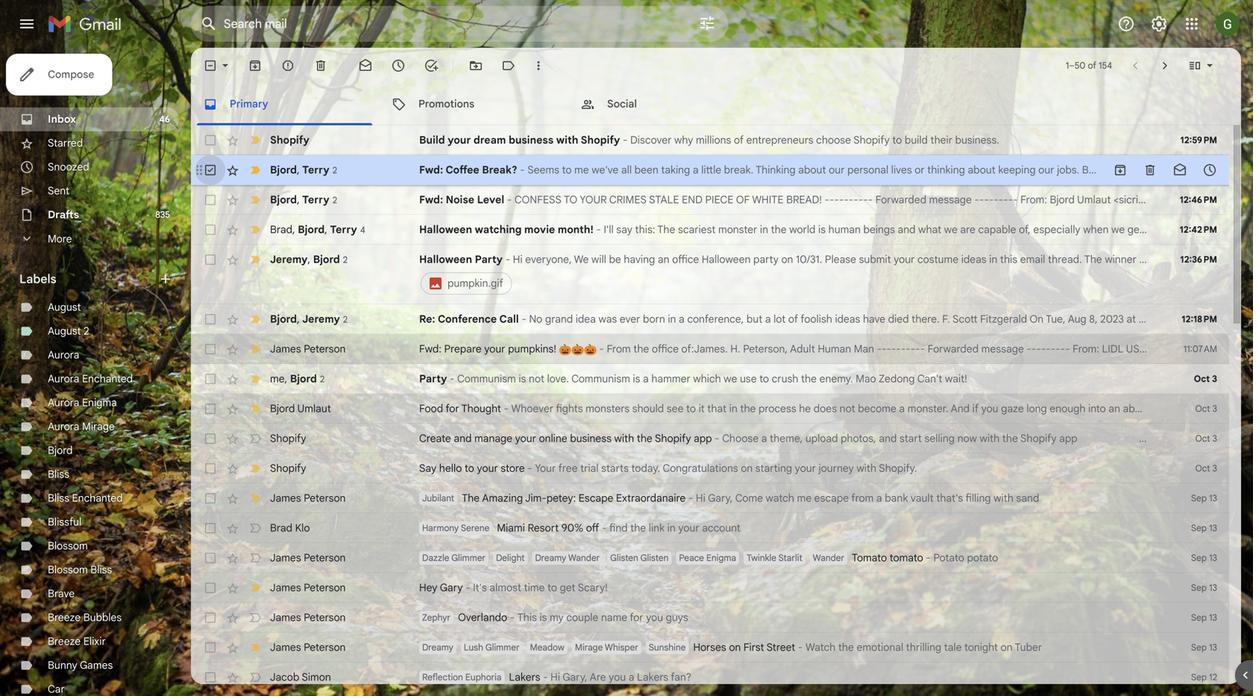Task type: locate. For each thing, give the bounding box(es) containing it.
blossom down blossom link
[[48, 563, 88, 577]]

2 james from the top
[[270, 492, 301, 505]]

tab list
[[191, 84, 1242, 125]]

us
[[1127, 343, 1140, 356]]

0 vertical spatial you
[[982, 402, 999, 415]]

cell
[[419, 252, 1254, 297]]

4
[[360, 224, 366, 236]]

5 james from the top
[[270, 611, 301, 624]]

idea left "was"
[[576, 313, 596, 326]]

row up horses
[[191, 603, 1230, 633]]

august for august 2
[[48, 325, 81, 338]]

1 horizontal spatial message
[[982, 343, 1025, 356]]

0 horizontal spatial glisten
[[611, 553, 639, 564]]

1 about from the left
[[799, 163, 827, 176]]

bjord up bjord umlaut
[[290, 372, 317, 385]]

1 blossom from the top
[[48, 540, 88, 553]]

6 james from the top
[[270, 641, 301, 654]]

drafts
[[48, 208, 79, 221]]

1 vertical spatial it's
[[473, 581, 487, 594]]

labels heading
[[19, 272, 158, 287]]

brave
[[48, 587, 75, 600]]

1 vertical spatial jeremy
[[302, 313, 340, 326]]

what
[[919, 223, 942, 236]]

0 horizontal spatial not
[[529, 372, 545, 385]]

12 row from the top
[[191, 484, 1230, 513]]

- inside cell
[[506, 253, 511, 266]]

18 row from the top
[[191, 663, 1230, 693]]

peterson for tomato tomato - potato potato
[[304, 552, 346, 565]]

jeremy , bjord 2
[[270, 253, 348, 266]]

6 row from the top
[[191, 304, 1254, 334]]

, for fwd: coffee break? - seems to me we've all been taking a little break. thinking about our personal lives or thinking about keeping our jobs. breaks are good. it's not a bad idea t
[[297, 163, 300, 176]]

terry for fwd: coffee break? - seems to me we've all been taking a little break. thinking about our personal lives or thinking about keeping our jobs. breaks are good. it's not a bad idea t
[[302, 163, 330, 176]]

we
[[574, 253, 589, 266]]

3 james peterson from the top
[[270, 552, 346, 565]]

0 vertical spatial dreamy
[[535, 553, 567, 564]]

fwd: left noise
[[419, 193, 443, 206]]

submit
[[859, 253, 892, 266]]

row down which on the bottom of page
[[191, 394, 1254, 424]]

1 vertical spatial are
[[961, 223, 976, 236]]

sand
[[1017, 492, 1040, 505]]

oct 3 for ͏‌
[[1196, 433, 1218, 444]]

klo
[[295, 522, 310, 535]]

a right 'become'
[[900, 402, 905, 415]]

breeze
[[48, 611, 81, 624], [48, 635, 81, 648]]

gaze left long
[[1002, 402, 1024, 415]]

cell containing halloween party
[[419, 252, 1254, 297]]

1 horizontal spatial about
[[968, 163, 996, 176]]

street
[[767, 641, 796, 654]]

2 row from the top
[[191, 155, 1254, 185]]

congratulations
[[663, 462, 739, 475]]

august up august 2 in the top left of the page
[[48, 301, 81, 314]]

me up bjord umlaut
[[270, 372, 285, 385]]

3 row from the top
[[191, 185, 1254, 215]]

0 vertical spatial of
[[1088, 60, 1097, 71]]

peterson,
[[743, 343, 788, 356]]

2 peterson from the top
[[304, 492, 346, 505]]

1 august from the top
[[48, 301, 81, 314]]

1 horizontal spatial an
[[1109, 402, 1121, 415]]

2 for fwd: coffee break?
[[333, 165, 337, 176]]

adult
[[790, 343, 816, 356]]

brad for brad klo
[[270, 522, 293, 535]]

1 vertical spatial gary,
[[563, 671, 588, 684]]

wander
[[569, 553, 600, 564], [813, 553, 845, 564]]

delete image
[[313, 58, 328, 73]]

1 breeze from the top
[[48, 611, 81, 624]]

bjord , terry 2 for fwd: coffee break? - seems to me we've all been taking a little break. thinking about our personal lives or thinking about keeping our jobs. breaks are good. it's not a bad idea t
[[270, 163, 337, 176]]

me right watch
[[797, 492, 812, 505]]

to right the 'use' on the bottom right of page
[[760, 372, 769, 385]]

1 vertical spatial not
[[529, 372, 545, 385]]

2 vertical spatial me
[[797, 492, 812, 505]]

my
[[550, 611, 564, 624]]

13 for this is my couple name for you guys
[[1210, 612, 1218, 624]]

13 row from the top
[[191, 513, 1230, 543]]

3 sep from the top
[[1192, 553, 1208, 564]]

2 horizontal spatial not
[[1182, 163, 1198, 176]]

jubilant the amazing jim-petey: escape extraordanaire - hi gary, come watch me escape from a bank vault that's filling with sand
[[422, 492, 1040, 505]]

ideas left this
[[962, 253, 987, 266]]

None search field
[[191, 6, 728, 42]]

main menu image
[[18, 15, 36, 33]]

0 horizontal spatial be
[[609, 253, 621, 266]]

our up fwd: noise level - confess to your crimes stale end piece of white bread! ---------- forwarded message --------- from: bjord umlaut <sicritbjordd@gmail.com> dat at top
[[829, 163, 845, 176]]

5 sep 13 from the top
[[1192, 612, 1218, 624]]

oct for ﻿͏
[[1196, 463, 1211, 474]]

1 sep from the top
[[1192, 493, 1208, 504]]

enemy.
[[820, 372, 853, 385]]

0 vertical spatial umlaut
[[1078, 193, 1112, 206]]

2 james peterson from the top
[[270, 492, 346, 505]]

0 vertical spatial glimmer
[[452, 553, 486, 564]]

1 vertical spatial terry
[[302, 193, 330, 206]]

potato
[[968, 552, 999, 565]]

will right winner
[[1140, 253, 1155, 266]]

a right from
[[877, 492, 883, 505]]

aurora for aurora enchanted
[[48, 372, 79, 385]]

link
[[649, 522, 665, 535]]

compose
[[48, 68, 94, 81]]

1 horizontal spatial app
[[1060, 432, 1078, 445]]

fwd: noise level - confess to your crimes stale end piece of white bread! ---------- forwarded message --------- from: bjord umlaut <sicritbjordd@gmail.com> dat
[[419, 193, 1254, 206]]

4 sep from the top
[[1192, 582, 1208, 594]]

about up bread!
[[799, 163, 827, 176]]

business
[[509, 134, 554, 147], [570, 432, 612, 445]]

into
[[1089, 402, 1107, 415]]

2
[[333, 165, 337, 176], [333, 195, 337, 206], [343, 254, 348, 265], [343, 314, 348, 325], [84, 325, 89, 338], [320, 374, 325, 385]]

1 vertical spatial an
[[1109, 402, 1121, 415]]

row
[[191, 125, 1230, 155], [191, 155, 1254, 185], [191, 185, 1254, 215], [191, 215, 1254, 245], [191, 245, 1254, 304], [191, 304, 1254, 334], [191, 334, 1254, 364], [191, 364, 1230, 394], [191, 394, 1254, 424], [191, 424, 1230, 454], [191, 454, 1230, 484], [191, 484, 1230, 513], [191, 513, 1230, 543], [191, 543, 1230, 573], [191, 573, 1230, 603], [191, 603, 1230, 633], [191, 633, 1230, 663], [191, 663, 1230, 693]]

enchanted up aurora enigma link
[[82, 372, 133, 385]]

1 13 from the top
[[1210, 493, 1218, 504]]

5 peterson from the top
[[304, 611, 346, 624]]

main content
[[191, 48, 1254, 696]]

1 horizontal spatial get
[[1128, 223, 1144, 236]]

2 vertical spatial hi
[[551, 671, 560, 684]]

party
[[754, 253, 779, 266]]

0 horizontal spatial party
[[419, 372, 447, 385]]

glisten down the link
[[641, 553, 669, 564]]

wander right the starlit
[[813, 553, 845, 564]]

row up that
[[191, 364, 1230, 394]]

james for jubilant the amazing jim-petey: escape extraordanaire - hi gary, come watch me escape from a bank vault that's filling with sand
[[270, 492, 301, 505]]

we right when
[[1112, 223, 1125, 236]]

0 vertical spatial party
[[475, 253, 503, 266]]

add to tasks image
[[424, 58, 439, 73]]

to right 'trip'
[[1244, 253, 1253, 266]]

mirage down aurora enigma
[[82, 420, 115, 433]]

None checkbox
[[203, 58, 218, 73], [203, 163, 218, 178], [203, 222, 218, 237], [203, 312, 218, 327], [203, 342, 218, 357], [203, 402, 218, 416], [203, 431, 218, 446], [203, 461, 218, 476], [203, 491, 218, 506], [203, 551, 218, 566], [203, 581, 218, 596], [203, 610, 218, 625], [203, 670, 218, 685], [203, 58, 218, 73], [203, 163, 218, 178], [203, 222, 218, 237], [203, 312, 218, 327], [203, 342, 218, 357], [203, 402, 218, 416], [203, 431, 218, 446], [203, 461, 218, 476], [203, 491, 218, 506], [203, 551, 218, 566], [203, 581, 218, 596], [203, 610, 218, 625], [203, 670, 218, 685]]

have
[[863, 313, 886, 326]]

glisten down find
[[611, 553, 639, 564]]

breeze up the bunny
[[48, 635, 81, 648]]

oct for ͏‌
[[1196, 433, 1211, 444]]

hi down congratulations at the right of page
[[696, 492, 706, 505]]

1 brad from the top
[[270, 223, 293, 236]]

toolbar
[[1106, 163, 1225, 178]]

or
[[915, 163, 925, 176]]

6 13 from the top
[[1210, 642, 1218, 653]]

6 sep 13 from the top
[[1192, 642, 1218, 653]]

glimmer
[[452, 553, 486, 564], [486, 642, 520, 653]]

peterson for horses on first street - watch the emotional thrilling tale tonight on tuber
[[304, 641, 346, 654]]

row down that
[[191, 424, 1230, 454]]

compose button
[[6, 54, 112, 96]]

from
[[852, 492, 874, 505]]

breeze for breeze bubbles
[[48, 611, 81, 624]]

0 vertical spatial mirage
[[82, 420, 115, 433]]

a left 'lot'
[[766, 313, 771, 326]]

it's right good.
[[1166, 163, 1179, 176]]

, for fwd: noise level - confess to your crimes stale end piece of white bread! ---------- forwarded message --------- from: bjord umlaut <sicritbjordd@gmail.com> dat
[[297, 193, 300, 206]]

not left bad
[[1182, 163, 1198, 176]]

petey:
[[547, 492, 576, 505]]

forwarded down lives on the top right
[[876, 193, 927, 206]]

1 horizontal spatial gary,
[[708, 492, 733, 505]]

hello
[[439, 462, 462, 475]]

0 horizontal spatial lakers
[[509, 671, 541, 684]]

together.
[[1146, 223, 1189, 236]]

glimmer for dazzle glimmer
[[452, 553, 486, 564]]

shopify up personal
[[854, 134, 890, 147]]

1 horizontal spatial enigma
[[707, 553, 737, 564]]

selling
[[925, 432, 955, 445]]

bjord up bliss link
[[48, 444, 73, 457]]

3 peterson from the top
[[304, 552, 346, 565]]

about down business.
[[968, 163, 996, 176]]

sep 13 for tomato tomato - potato potato
[[1192, 553, 1218, 564]]

1 vertical spatial brad
[[270, 522, 293, 535]]

report spam image
[[281, 58, 296, 73]]

your left online
[[515, 432, 536, 445]]

sep 13
[[1192, 493, 1218, 504], [1192, 523, 1218, 534], [1192, 553, 1218, 564], [1192, 582, 1218, 594], [1192, 612, 1218, 624], [1192, 642, 1218, 653]]

3 13 from the top
[[1210, 553, 1218, 564]]

terry
[[302, 163, 330, 176], [302, 193, 330, 206], [330, 223, 357, 236]]

blossom for blossom link
[[48, 540, 88, 553]]

3 aurora from the top
[[48, 396, 79, 409]]

office up hammer
[[652, 343, 679, 356]]

0 horizontal spatial about
[[799, 163, 827, 176]]

mirage inside the labels navigation
[[82, 420, 115, 433]]

1 aurora from the top
[[48, 349, 79, 362]]

costume
[[918, 253, 959, 266]]

good.
[[1136, 163, 1163, 176]]

james peterson for horses on first street - watch the emotional thrilling tale tonight on tuber
[[270, 641, 346, 654]]

dreamy down the zephyr in the bottom left of the page
[[422, 642, 454, 653]]

4 3 from the top
[[1213, 463, 1218, 474]]

bliss enchanted link
[[48, 492, 123, 505]]

46
[[159, 114, 170, 125]]

become
[[858, 402, 897, 415]]

terry for fwd: noise level - confess to your crimes stale end piece of white bread! ---------- forwarded message --------- from: bjord umlaut <sicritbjordd@gmail.com> dat
[[302, 193, 330, 206]]

thrilling
[[907, 641, 942, 654]]

2 vertical spatial fwd:
[[419, 343, 442, 356]]

13 for potato potato
[[1210, 553, 1218, 564]]

row containing brad
[[191, 215, 1254, 245]]

row containing me
[[191, 364, 1230, 394]]

tuber
[[1015, 641, 1043, 654]]

2 our from the left
[[1039, 163, 1055, 176]]

3
[[1213, 374, 1218, 385], [1213, 403, 1218, 415], [1213, 433, 1218, 444], [1213, 463, 1218, 474]]

wander down harmony serene miami resort 90% off - find the link in your account
[[569, 553, 600, 564]]

0 horizontal spatial communism
[[458, 372, 516, 385]]

13 for find the link in your account
[[1210, 523, 1218, 534]]

sent link
[[48, 184, 69, 197]]

communism up the monsters on the bottom of the page
[[572, 372, 631, 385]]

a left 'trip'
[[1216, 253, 1222, 266]]

0 vertical spatial office
[[672, 253, 699, 266]]

2 13 from the top
[[1210, 523, 1218, 534]]

fwd: for fwd: noise level
[[419, 193, 443, 206]]

thought
[[462, 402, 501, 415]]

the right from
[[634, 343, 649, 356]]

5 sep from the top
[[1192, 612, 1208, 624]]

2 bjord , terry 2 from the top
[[270, 193, 337, 206]]

to
[[893, 134, 902, 147], [562, 163, 572, 176], [1244, 253, 1253, 266], [760, 372, 769, 385], [687, 402, 696, 415], [465, 462, 475, 475], [548, 581, 557, 594]]

0 vertical spatial an
[[658, 253, 670, 266]]

5 row from the top
[[191, 245, 1254, 304]]

🎃 image
[[559, 344, 572, 356], [572, 344, 584, 356]]

fwd: for fwd: coffee break?
[[419, 163, 443, 176]]

1 glisten from the left
[[611, 553, 639, 564]]

breeze for breeze elixir
[[48, 635, 81, 648]]

6 sep from the top
[[1192, 642, 1208, 653]]

guys
[[666, 611, 689, 624]]

0 horizontal spatial mirage
[[82, 420, 115, 433]]

sep 13 for harmony serene miami resort 90% off - find the link in your account
[[1192, 523, 1218, 534]]

2 sep from the top
[[1192, 523, 1208, 534]]

bunny games link
[[48, 659, 113, 672]]

labels navigation
[[0, 48, 191, 696]]

1 peterson from the top
[[304, 343, 346, 356]]

bjord up especially
[[1050, 193, 1075, 206]]

0 horizontal spatial gaze
[[1002, 402, 1024, 415]]

row down the 'piece'
[[191, 215, 1254, 245]]

row up the 'piece'
[[191, 155, 1254, 185]]

halloween for halloween party - hi everyone, we will be having an office halloween party on 10/31. please submit your costume ideas in this email thread. the winner will be awarded a trip to 
[[419, 253, 472, 266]]

0 vertical spatial get
[[1128, 223, 1144, 236]]

0 horizontal spatial the
[[462, 492, 480, 505]]

bliss
[[48, 468, 69, 481], [48, 492, 69, 505], [91, 563, 112, 577]]

dreamy for dreamy
[[422, 642, 454, 653]]

mirage down couple
[[575, 642, 603, 653]]

5 13 from the top
[[1210, 612, 1218, 624]]

call
[[500, 313, 519, 326]]

3 3 from the top
[[1213, 433, 1218, 444]]

blossom bliss link
[[48, 563, 112, 577]]

it's left almost
[[473, 581, 487, 594]]

now
[[958, 432, 978, 445]]

party up food
[[419, 372, 447, 385]]

0 vertical spatial hi
[[513, 253, 523, 266]]

3 james from the top
[[270, 552, 301, 565]]

0 horizontal spatial from:
[[1021, 193, 1048, 206]]

2 inside the labels navigation
[[84, 325, 89, 338]]

bjord down primary tab
[[270, 163, 297, 176]]

row down the account
[[191, 543, 1230, 573]]

5 james peterson from the top
[[270, 611, 346, 624]]

get
[[1128, 223, 1144, 236], [560, 581, 576, 594]]

1 fwd: from the top
[[419, 163, 443, 176]]

enigma inside the labels navigation
[[82, 396, 117, 409]]

fwd: down re:
[[419, 343, 442, 356]]

0 horizontal spatial message
[[930, 193, 972, 206]]

mao
[[856, 372, 877, 385]]

from:
[[1021, 193, 1048, 206], [1073, 343, 1100, 356]]

1 vertical spatial of
[[734, 134, 744, 147]]

1 horizontal spatial lakers
[[637, 671, 669, 684]]

1 horizontal spatial party
[[475, 253, 503, 266]]

row containing brad klo
[[191, 513, 1230, 543]]

abyss,
[[1124, 402, 1154, 415]]

not right the does
[[840, 402, 856, 415]]

0 vertical spatial august
[[48, 301, 81, 314]]

enough
[[1050, 402, 1086, 415]]

0 horizontal spatial hi
[[513, 253, 523, 266]]

1 horizontal spatial our
[[1039, 163, 1055, 176]]

0 horizontal spatial business
[[509, 134, 554, 147]]

name
[[601, 611, 628, 624]]

bliss for bliss link
[[48, 468, 69, 481]]

umlaut down me , bjord 2
[[298, 402, 331, 415]]

the left winner
[[1085, 253, 1103, 266]]

7 sep from the top
[[1192, 672, 1207, 683]]

idea left t
[[1230, 163, 1250, 176]]

conference,
[[688, 313, 744, 326]]

for right food
[[446, 402, 459, 415]]

app down it
[[694, 432, 712, 445]]

4 aurora from the top
[[48, 420, 79, 433]]

office
[[672, 253, 699, 266], [652, 343, 679, 356]]

we left the 'use' on the bottom right of page
[[724, 372, 738, 385]]

lakers
[[509, 671, 541, 684], [637, 671, 669, 684]]

3 for ͏‌
[[1213, 433, 1218, 444]]

halloween up pumpkin.gif at the top left of the page
[[419, 253, 472, 266]]

1 horizontal spatial me
[[575, 163, 589, 176]]

🎃 image
[[584, 344, 597, 356]]

are left "capable"
[[961, 223, 976, 236]]

reflection euphoria lakers - hi gary, are you a lakers fan?
[[422, 671, 692, 684]]

2 for re: conference call
[[343, 314, 348, 325]]

2 brad from the top
[[270, 522, 293, 535]]

1 vertical spatial enchanted
[[72, 492, 123, 505]]

crimes
[[610, 193, 647, 206]]

will right abyss
[[1205, 402, 1220, 415]]

0 horizontal spatial are
[[961, 223, 976, 236]]

blossom down the blissful at the bottom left of page
[[48, 540, 88, 553]]

get left together.
[[1128, 223, 1144, 236]]

9 row from the top
[[191, 394, 1254, 424]]

2 inside me , bjord 2
[[320, 374, 325, 385]]

jeremy down brad , bjord , terry 4
[[270, 253, 308, 266]]

get left scary!
[[560, 581, 576, 594]]

0 vertical spatial breeze
[[48, 611, 81, 624]]

settings image
[[1151, 15, 1169, 33]]

2 breeze from the top
[[48, 635, 81, 648]]

4 sep 13 from the top
[[1192, 582, 1218, 594]]

ideas left have
[[835, 313, 861, 326]]

enigma inside row
[[707, 553, 737, 564]]

twinkle starlit
[[747, 553, 803, 564]]

2 august from the top
[[48, 325, 81, 338]]

choose
[[817, 134, 852, 147]]

coffee
[[446, 163, 480, 176]]

come
[[736, 492, 763, 505]]

abyss
[[1175, 402, 1202, 415]]

a left bad
[[1200, 163, 1206, 176]]

gaze left b
[[1222, 402, 1245, 415]]

1 horizontal spatial umlaut
[[1078, 193, 1112, 206]]

1 vertical spatial forwarded
[[928, 343, 979, 356]]

1 horizontal spatial we
[[945, 223, 958, 236]]

jubilant
[[422, 493, 455, 504]]

simon
[[302, 671, 331, 684]]

in inside cell
[[990, 253, 998, 266]]

4 13 from the top
[[1210, 582, 1218, 594]]

1 vertical spatial mirage
[[575, 642, 603, 653]]

2 sep 13 from the top
[[1192, 523, 1218, 534]]

and left start
[[879, 432, 897, 445]]

advanced search options image
[[693, 8, 722, 38]]

today.
[[632, 462, 661, 475]]

0 vertical spatial enigma
[[82, 396, 117, 409]]

1 horizontal spatial idea
[[1230, 163, 1250, 176]]

0 vertical spatial terry
[[302, 163, 330, 176]]

1 horizontal spatial communism
[[572, 372, 631, 385]]

of right 50
[[1088, 60, 1097, 71]]

brad klo
[[270, 522, 310, 535]]

archive image
[[248, 58, 263, 73]]

0 vertical spatial forwarded
[[876, 193, 927, 206]]

bunny games
[[48, 659, 113, 672]]

sep for find the link in your account
[[1192, 523, 1208, 534]]

1 be from the left
[[609, 253, 621, 266]]

row containing jacob simon
[[191, 663, 1230, 693]]

bjord inside the labels navigation
[[48, 444, 73, 457]]

brad for brad , bjord , terry 4
[[270, 223, 293, 236]]

on right party
[[782, 253, 794, 266]]

aurora mirage link
[[48, 420, 115, 433]]

2 inside bjord , jeremy 2
[[343, 314, 348, 325]]

- from the office of:james. h. peterson, adult human man ---------- forwarded message --------- from: lidl us <info@mail.lidl.us> date
[[597, 343, 1254, 356]]

brad left klo
[[270, 522, 293, 535]]

None checkbox
[[203, 133, 218, 148], [203, 193, 218, 207], [203, 252, 218, 267], [203, 372, 218, 387], [203, 521, 218, 536], [203, 640, 218, 655], [203, 133, 218, 148], [203, 193, 218, 207], [203, 252, 218, 267], [203, 372, 218, 387], [203, 521, 218, 536], [203, 640, 218, 655]]

4 james from the top
[[270, 581, 301, 594]]

our left jobs.
[[1039, 163, 1055, 176]]

2 aurora from the top
[[48, 372, 79, 385]]

escape
[[579, 492, 614, 505]]

winner
[[1105, 253, 1137, 266]]

support image
[[1118, 15, 1136, 33]]

tab list containing primary
[[191, 84, 1242, 125]]

a inside cell
[[1216, 253, 1222, 266]]

6 peterson from the top
[[304, 641, 346, 654]]

1 wander from the left
[[569, 553, 600, 564]]

a
[[693, 163, 699, 176], [1200, 163, 1206, 176], [1216, 253, 1222, 266], [679, 313, 685, 326], [766, 313, 771, 326], [643, 372, 649, 385], [900, 402, 905, 415], [762, 432, 768, 445], [877, 492, 883, 505], [629, 671, 635, 684]]

0 vertical spatial brad
[[270, 223, 293, 236]]

1 vertical spatial for
[[630, 611, 644, 624]]

2 3 from the top
[[1213, 403, 1218, 415]]

sep for hi gary, come watch me escape from a bank vault that's filling with sand
[[1192, 493, 1208, 504]]

see
[[667, 402, 684, 415]]

2 blossom from the top
[[48, 563, 88, 577]]

3 sep 13 from the top
[[1192, 553, 1218, 564]]

8 row from the top
[[191, 364, 1230, 394]]

potato
[[934, 552, 965, 565]]

90%
[[562, 522, 584, 535]]

1 horizontal spatial gaze
[[1222, 402, 1245, 415]]

4 james peterson from the top
[[270, 581, 346, 594]]

manage
[[475, 432, 513, 445]]

labels image
[[502, 58, 516, 73]]

search mail image
[[196, 10, 222, 37]]

0 horizontal spatial our
[[829, 163, 845, 176]]

row up the h.
[[191, 304, 1254, 334]]

, for party - communism is not love. communism is a hammer which we use to crush the enemy. mao zedong can't wait!
[[285, 372, 287, 385]]

runnerman
[[1205, 313, 1254, 326]]

party inside cell
[[475, 253, 503, 266]]

more image
[[531, 58, 546, 73]]

to right hello
[[465, 462, 475, 475]]

will
[[592, 253, 607, 266], [1140, 253, 1155, 266], [1205, 402, 1220, 415]]

h.
[[731, 343, 741, 356]]

starred
[[48, 137, 83, 150]]

2 fwd: from the top
[[419, 193, 443, 206]]

10 row from the top
[[191, 424, 1230, 454]]

0 vertical spatial fwd:
[[419, 163, 443, 176]]

11 row from the top
[[191, 454, 1230, 484]]

james for zephyr overlando - this is my couple name for you guys
[[270, 611, 301, 624]]

0 vertical spatial idea
[[1230, 163, 1250, 176]]

gmail image
[[48, 9, 129, 39]]

1 bjord , terry 2 from the top
[[270, 163, 337, 176]]

row up the "conference,"
[[191, 245, 1254, 304]]

0 vertical spatial it's
[[1166, 163, 1179, 176]]

0 vertical spatial are
[[1118, 163, 1133, 176]]

1 horizontal spatial of
[[789, 313, 799, 326]]

app down "enough"
[[1060, 432, 1078, 445]]

1 horizontal spatial hi
[[551, 671, 560, 684]]

1 vertical spatial enigma
[[707, 553, 737, 564]]

1 horizontal spatial wander
[[813, 553, 845, 564]]

6 james peterson from the top
[[270, 641, 346, 654]]

2 for fwd: noise level
[[333, 195, 337, 206]]

forwarded up "wait!"
[[928, 343, 979, 356]]

you left guys
[[646, 611, 664, 624]]

0 horizontal spatial an
[[658, 253, 670, 266]]

lakers down meadow
[[509, 671, 541, 684]]

fwd: down build
[[419, 163, 443, 176]]

0 horizontal spatial get
[[560, 581, 576, 594]]

enchanted up blissful 'link'
[[72, 492, 123, 505]]

4 row from the top
[[191, 215, 1254, 245]]

for right 'name'
[[630, 611, 644, 624]]

0 horizontal spatial wander
[[569, 553, 600, 564]]

0 vertical spatial for
[[446, 402, 459, 415]]

1 sep 13 from the top
[[1192, 493, 1218, 504]]

1 vertical spatial glimmer
[[486, 642, 520, 653]]



Task type: describe. For each thing, give the bounding box(es) containing it.
1 50 of 154
[[1066, 60, 1113, 71]]

to left the build at the top right
[[893, 134, 902, 147]]

0 horizontal spatial ideas
[[835, 313, 861, 326]]

jordan
[[1191, 223, 1224, 236]]

2 vertical spatial not
[[840, 402, 856, 415]]

man
[[854, 343, 875, 356]]

entrepreneurs
[[747, 134, 814, 147]]

1 horizontal spatial for
[[630, 611, 644, 624]]

2 be from the left
[[1157, 253, 1170, 266]]

online
[[539, 432, 568, 445]]

toolbar inside row
[[1106, 163, 1225, 178]]

1 row from the top
[[191, 125, 1230, 155]]

but
[[747, 313, 763, 326]]

2 vertical spatial bliss
[[91, 563, 112, 577]]

1 vertical spatial message
[[982, 343, 1025, 356]]

enchanted for aurora enchanted
[[82, 372, 133, 385]]

noise
[[446, 193, 475, 206]]

13 for watch the emotional thrilling tale tonight on tuber
[[1210, 642, 1218, 653]]

car link
[[48, 683, 65, 696]]

your right "prepare"
[[484, 343, 506, 356]]

august for august link
[[48, 301, 81, 314]]

bjord up jeremy , bjord 2
[[298, 223, 325, 236]]

snoozed link
[[48, 160, 89, 174]]

1 our from the left
[[829, 163, 845, 176]]

shopify up we've
[[581, 134, 620, 147]]

enchanted for bliss enchanted
[[72, 492, 123, 505]]

confess
[[515, 193, 562, 206]]

2 horizontal spatial hi
[[696, 492, 706, 505]]

with up starts
[[615, 432, 634, 445]]

2023
[[1101, 313, 1125, 326]]

sep for watch the emotional thrilling tale tonight on tuber
[[1192, 642, 1208, 653]]

1 vertical spatial from:
[[1073, 343, 1100, 356]]

on left tuber
[[1001, 641, 1013, 654]]

james for tomato tomato - potato potato
[[270, 552, 301, 565]]

50
[[1075, 60, 1086, 71]]

1 vertical spatial you
[[646, 611, 664, 624]]

more
[[48, 232, 72, 245]]

1 horizontal spatial and
[[879, 432, 897, 445]]

the right the watch at the right bottom
[[839, 641, 854, 654]]

1 horizontal spatial it's
[[1166, 163, 1179, 176]]

to right seems
[[562, 163, 572, 176]]

aurora for aurora mirage
[[48, 420, 79, 433]]

1 vertical spatial office
[[652, 343, 679, 356]]

lot
[[774, 313, 786, 326]]

the inside cell
[[1085, 253, 1103, 266]]

prepare
[[444, 343, 482, 356]]

blossom link
[[48, 540, 88, 553]]

2 communism from the left
[[572, 372, 631, 385]]

love.
[[547, 372, 569, 385]]

1 vertical spatial get
[[560, 581, 576, 594]]

halloween down monster
[[702, 253, 751, 266]]

all
[[622, 163, 632, 176]]

build your dream business with shopify - discover why millions of entrepreneurs choose shopify to build their business. ﻿͏ ﻿͏ ﻿͏ ﻿͏ ﻿͏ ﻿͏ ﻿͏ ﻿͏ ﻿͏ ﻿͏ ﻿͏ ﻿͏ ﻿͏ ﻿͏ ﻿͏ ﻿͏ ﻿͏ ﻿͏ ﻿͏ ﻿͏ ﻿͏ ﻿͏ ﻿͏ ﻿͏ ﻿͏ ﻿͏ ﻿͏ ﻿͏ ﻿͏ ﻿͏ ﻿͏ ﻿͏ ﻿͏ ﻿͏ ﻿͏ ﻿͏ ﻿͏ ﻿͏ ﻿͏ ﻿͏ ﻿͏
[[419, 134, 1110, 147]]

hammer
[[652, 372, 691, 385]]

oct 3 for ﻿͏
[[1196, 463, 1218, 474]]

snoozed
[[48, 160, 89, 174]]

1:33
[[1139, 313, 1157, 326]]

horses
[[694, 641, 727, 654]]

1 lakers from the left
[[509, 671, 541, 684]]

2 🎃 image from the left
[[572, 344, 584, 356]]

3 for b
[[1213, 403, 1218, 415]]

bjord up me , bjord 2
[[270, 313, 297, 326]]

fights
[[556, 402, 583, 415]]

the up today.
[[637, 432, 653, 445]]

0 vertical spatial not
[[1182, 163, 1198, 176]]

dat
[[1240, 193, 1254, 206]]

your left store
[[477, 462, 498, 475]]

2 inside jeremy , bjord 2
[[343, 254, 348, 265]]

with right now
[[980, 432, 1000, 445]]

2 vertical spatial terry
[[330, 223, 357, 236]]

2 app from the left
[[1060, 432, 1078, 445]]

labels
[[19, 272, 56, 287]]

2 about from the left
[[968, 163, 996, 176]]

euphoria
[[466, 672, 502, 683]]

shopify down 'see'
[[655, 432, 691, 445]]

1 horizontal spatial are
[[1118, 163, 1133, 176]]

0 vertical spatial jeremy
[[270, 253, 308, 266]]

end
[[682, 193, 703, 206]]

off
[[586, 522, 599, 535]]

when
[[1084, 223, 1109, 236]]

aurora for aurora link in the bottom left of the page
[[48, 349, 79, 362]]

to
[[564, 193, 578, 206]]

a left hammer
[[643, 372, 649, 385]]

in right the link
[[668, 522, 676, 535]]

account
[[702, 522, 741, 535]]

1 horizontal spatial will
[[1140, 253, 1155, 266]]

start
[[900, 432, 922, 445]]

sep for this is my couple name for you guys
[[1192, 612, 1208, 624]]

1 3 from the top
[[1213, 374, 1218, 385]]

in right born on the top right
[[668, 313, 676, 326]]

extraordanaire
[[616, 492, 686, 505]]

peterson for zephyr overlando - this is my couple name for you guys
[[304, 611, 346, 624]]

if
[[973, 402, 979, 415]]

social
[[607, 97, 637, 110]]

blissful
[[48, 516, 81, 529]]

the left the link
[[631, 522, 646, 535]]

1 vertical spatial me
[[270, 372, 285, 385]]

16 row from the top
[[191, 603, 1230, 633]]

tomato tomato - potato potato
[[852, 552, 999, 565]]

your right build
[[448, 134, 471, 147]]

0 horizontal spatial of
[[734, 134, 744, 147]]

glimmer for lush glimmer
[[486, 642, 520, 653]]

upload
[[806, 432, 838, 445]]

does
[[814, 402, 837, 415]]

the right now
[[1003, 432, 1019, 445]]

2 wander from the left
[[813, 553, 845, 564]]

oct 3 for b
[[1196, 403, 1218, 415]]

james for horses on first street - watch the emotional thrilling tale tonight on tuber
[[270, 641, 301, 654]]

dazzle
[[422, 553, 450, 564]]

inbox link
[[48, 113, 76, 126]]

social tab
[[569, 84, 757, 125]]

dreamy for dreamy wander
[[535, 553, 567, 564]]

2 for party
[[320, 374, 325, 385]]

their
[[931, 134, 953, 147]]

0 vertical spatial me
[[575, 163, 589, 176]]

0 horizontal spatial will
[[592, 253, 607, 266]]

bjord umlaut
[[270, 402, 331, 415]]

your left journey
[[795, 462, 816, 475]]

0 vertical spatial from:
[[1021, 193, 1048, 206]]

17 row from the top
[[191, 633, 1230, 663]]

is up should
[[633, 372, 641, 385]]

keeping
[[999, 163, 1036, 176]]

0 horizontal spatial idea
[[576, 313, 596, 326]]

0 horizontal spatial and
[[454, 432, 472, 445]]

primary
[[230, 97, 268, 110]]

promotions
[[419, 97, 475, 110]]

sep for hi gary, are you a lakers fan?
[[1192, 672, 1207, 683]]

1 james peterson from the top
[[270, 343, 346, 356]]

fwd: prepare your pumpkins!
[[419, 343, 559, 356]]

sep for potato potato
[[1192, 553, 1208, 564]]

with up from
[[857, 462, 877, 475]]

foolish
[[801, 313, 833, 326]]

is down pumpkins!
[[519, 372, 526, 385]]

shopify up brad klo
[[270, 462, 306, 475]]

enigma for aurora enigma
[[82, 396, 117, 409]]

to left it
[[687, 402, 696, 415]]

1 horizontal spatial mirage
[[575, 642, 603, 653]]

james peterson for tomato tomato - potato potato
[[270, 552, 346, 565]]

on inside cell
[[782, 253, 794, 266]]

a left theme,
[[762, 432, 768, 445]]

enigma for peace enigma
[[707, 553, 737, 564]]

3 fwd: from the top
[[419, 343, 442, 356]]

the left process
[[741, 402, 756, 415]]

bjord , terry 2 for fwd: noise level - confess to your crimes stale end piece of white bread! ---------- forwarded message --------- from: bjord umlaut <sicritbjordd@gmail.com> dat
[[270, 193, 337, 206]]

bunny
[[48, 659, 77, 672]]

15 row from the top
[[191, 573, 1230, 603]]

peterson for jubilant the amazing jim-petey: escape extraordanaire - hi gary, come watch me escape from a bank vault that's filling with sand
[[304, 492, 346, 505]]

starts
[[602, 462, 629, 475]]

your up peace
[[679, 522, 700, 535]]

0 vertical spatial business
[[509, 134, 554, 147]]

2 vertical spatial of
[[789, 313, 799, 326]]

process
[[759, 402, 797, 415]]

scariest
[[678, 223, 716, 236]]

11:07 am
[[1184, 344, 1218, 355]]

to right time
[[548, 581, 557, 594]]

a right born on the top right
[[679, 313, 685, 326]]

starting
[[756, 462, 793, 475]]

bliss for bliss enchanted
[[48, 492, 69, 505]]

0 vertical spatial ideas
[[962, 253, 987, 266]]

conference
[[438, 313, 497, 326]]

promotions tab
[[380, 84, 568, 125]]

tab list inside main content
[[191, 84, 1242, 125]]

james peterson for jubilant the amazing jim-petey: escape extraordanaire - hi gary, come watch me escape from a bank vault that's filling with sand
[[270, 492, 346, 505]]

tomato
[[890, 552, 924, 565]]

of:james.
[[682, 343, 728, 356]]

mirage whisper
[[575, 642, 639, 653]]

little
[[702, 163, 722, 176]]

say hello to your store - your free trial starts today. congratulations on starting your journey with shopify. ﻿͏ ﻿͏ ﻿͏ ﻿͏ ﻿͏ ﻿͏ ﻿͏ ﻿͏ ﻿͏ ﻿͏ ﻿͏ ﻿͏ ﻿͏ ﻿͏ ﻿͏ ﻿͏ ﻿͏ ﻿͏ ﻿͏ ﻿͏ ﻿͏ ﻿͏ ﻿͏ ﻿͏ ﻿͏ ﻿͏ ﻿͏ ﻿͏ ﻿͏ ﻿͏ ͏‌ ͏‌ ͏‌ ͏‌ ͏‌ ͏‌ ͏‌ ͏‌ ͏‌
[[419, 462, 1022, 475]]

bjord up brad , bjord , terry 4
[[270, 193, 297, 206]]

with up seems
[[557, 134, 579, 147]]

peele
[[1227, 223, 1253, 236]]

2 vertical spatial the
[[462, 492, 480, 505]]

taking
[[661, 163, 691, 176]]

0 horizontal spatial you
[[609, 671, 626, 684]]

2 lakers from the left
[[637, 671, 669, 684]]

on
[[1030, 313, 1044, 326]]

0 horizontal spatial gary,
[[563, 671, 588, 684]]

we've
[[592, 163, 619, 176]]

email
[[1021, 253, 1046, 266]]

blossom for blossom bliss
[[48, 563, 88, 577]]

main content containing primary
[[191, 48, 1254, 696]]

sep 13 for zephyr overlando - this is my couple name for you guys
[[1192, 612, 1218, 624]]

0 horizontal spatial for
[[446, 402, 459, 415]]

games
[[80, 659, 113, 672]]

car
[[48, 683, 65, 696]]

build
[[905, 134, 928, 147]]

is right world at the top of page
[[819, 223, 826, 236]]

piece
[[706, 193, 734, 206]]

halloween party - hi everyone, we will be having an office halloween party on 10/31. please submit your costume ideas in this email thread. the winner will be awarded a trip to 
[[419, 253, 1254, 266]]

aurora for aurora enigma
[[48, 396, 79, 409]]

should
[[633, 402, 664, 415]]

1 horizontal spatial forwarded
[[928, 343, 979, 356]]

aurora enchanted link
[[48, 372, 133, 385]]

clark
[[1177, 313, 1202, 326]]

ever
[[620, 313, 641, 326]]

1 app from the left
[[694, 432, 712, 445]]

1 james from the top
[[270, 343, 301, 356]]

3 for ﻿͏
[[1213, 463, 1218, 474]]

more button
[[0, 227, 179, 251]]

shopify down primary tab
[[270, 134, 310, 147]]

a down whisper
[[629, 671, 635, 684]]

2 horizontal spatial will
[[1205, 402, 1220, 415]]

, for halloween watching movie month! - i'll say this: the scariest monster in the world is human beings and what we are capable of, especially when we get together. jordan peele 
[[293, 223, 295, 236]]

the left world at the top of page
[[771, 223, 787, 236]]

1 communism from the left
[[458, 372, 516, 385]]

on left the first
[[729, 641, 741, 654]]

date
[[1233, 343, 1254, 356]]

0 horizontal spatial it's
[[473, 581, 487, 594]]

food
[[419, 402, 443, 415]]

on left starting
[[741, 462, 753, 475]]

white
[[753, 193, 784, 206]]

14 row from the top
[[191, 543, 1230, 573]]

zephyr
[[422, 612, 451, 624]]

2 gaze from the left
[[1222, 402, 1245, 415]]

older image
[[1158, 58, 1173, 73]]

in right monster
[[760, 223, 769, 236]]

row containing jeremy
[[191, 245, 1254, 304]]

4 peterson from the top
[[304, 581, 346, 594]]

toggle split pane mode image
[[1188, 58, 1203, 73]]

0 horizontal spatial forwarded
[[876, 193, 927, 206]]

trip
[[1225, 253, 1241, 266]]

0 horizontal spatial we
[[724, 372, 738, 385]]

a left little
[[693, 163, 699, 176]]

13 for hi gary, come watch me escape from a bank vault that's filling with sand
[[1210, 493, 1218, 504]]

james peterson for zephyr overlando - this is my couple name for you guys
[[270, 611, 346, 624]]

emotional
[[857, 641, 904, 654]]

7 row from the top
[[191, 334, 1254, 364]]

grand
[[545, 313, 573, 326]]

your right submit
[[894, 253, 915, 266]]

in right that
[[730, 402, 738, 415]]

2 glisten from the left
[[641, 553, 669, 564]]

row containing bjord umlaut
[[191, 394, 1254, 424]]

blossom bliss
[[48, 563, 112, 577]]

the right "crush"
[[801, 372, 817, 385]]

the left abyss
[[1156, 402, 1172, 415]]

2 horizontal spatial and
[[898, 223, 916, 236]]

, for re: conference call - no grand idea was ever born in a conference, but a lot of foolish ideas have died there. f. scott fitzgerald on tue, aug 8, 2023 at 1:33 pm clark runnerman
[[297, 313, 300, 326]]

no
[[529, 313, 543, 326]]

oct for b
[[1196, 403, 1211, 415]]

primary tab
[[191, 84, 378, 125]]

sep 13 for jubilant the amazing jim-petey: escape extraordanaire - hi gary, come watch me escape from a bank vault that's filling with sand
[[1192, 493, 1218, 504]]

1 🎃 image from the left
[[559, 344, 572, 356]]

2 horizontal spatial we
[[1112, 223, 1125, 236]]

me , bjord 2
[[270, 372, 325, 385]]

1 horizontal spatial the
[[658, 223, 676, 236]]

with left "sand"
[[994, 492, 1014, 505]]

move to image
[[469, 58, 484, 73]]

breeze elixir link
[[48, 635, 106, 648]]

which
[[694, 372, 721, 385]]

1 horizontal spatial business
[[570, 432, 612, 445]]

snooze image
[[391, 58, 406, 73]]

10/31.
[[796, 253, 823, 266]]

shopify down long
[[1021, 432, 1057, 445]]

shopify down bjord umlaut
[[270, 432, 306, 445]]

sep 13 for horses on first street - watch the emotional thrilling tale tonight on tuber
[[1192, 642, 1218, 653]]

is left my
[[540, 611, 547, 624]]

0 horizontal spatial umlaut
[[298, 402, 331, 415]]

jim-
[[525, 492, 547, 505]]

halloween for halloween watching movie month! - i'll say this: the scariest monster in the world is human beings and what we are capable of, especially when we get together. jordan peele 
[[419, 223, 472, 236]]

bjord down brad , bjord , terry 4
[[313, 253, 340, 266]]

Search mail text field
[[224, 16, 657, 31]]

bjord down me , bjord 2
[[270, 402, 295, 415]]

mark as read image
[[358, 58, 373, 73]]

1 gaze from the left
[[1002, 402, 1024, 415]]



Task type: vqa. For each thing, say whether or not it's contained in the screenshot.


